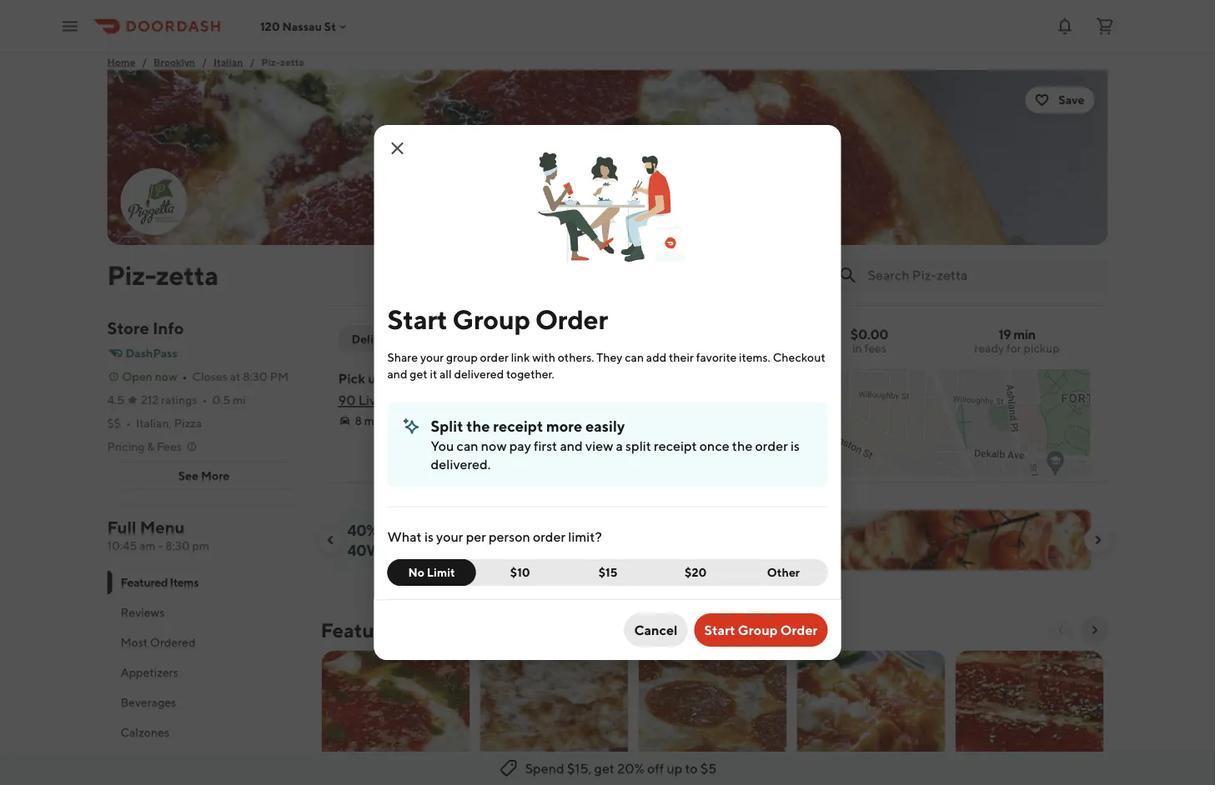 Task type: locate. For each thing, give the bounding box(es) containing it.
1 vertical spatial can
[[457, 438, 478, 454]]

start group order down other button on the right of page
[[704, 623, 818, 639]]

0 vertical spatial up
[[368, 371, 384, 387]]

1 vertical spatial start group order
[[704, 623, 818, 639]]

40welcome,
[[347, 541, 449, 559]]

piz-
[[261, 56, 280, 68], [107, 259, 156, 291]]

8:30 right at
[[243, 370, 268, 384]]

0 vertical spatial min
[[1014, 327, 1036, 342]]

1 horizontal spatial featured
[[321, 619, 405, 642]]

now up 212 ratings •
[[155, 370, 177, 384]]

order inside split the receipt more easily you can now pay first and view a split receipt once the order is delivered.
[[755, 438, 788, 454]]

start up share
[[387, 304, 447, 335]]

1 vertical spatial featured
[[321, 619, 405, 642]]

italian
[[214, 56, 243, 68]]

90 livingston street link
[[338, 392, 462, 408]]

1 vertical spatial •
[[202, 393, 207, 407]]

save button
[[1025, 87, 1095, 113]]

0 vertical spatial can
[[625, 351, 644, 365]]

and
[[387, 367, 407, 381], [560, 438, 583, 454]]

receipt up pay
[[493, 417, 543, 435]]

0 horizontal spatial piz-
[[107, 259, 156, 291]]

0 vertical spatial items
[[170, 576, 199, 590]]

more
[[201, 469, 230, 483]]

get
[[410, 367, 428, 381], [594, 761, 615, 777]]

0 horizontal spatial min
[[364, 414, 384, 428]]

home link
[[107, 53, 135, 70]]

1 horizontal spatial with
[[571, 521, 600, 539]]

212 ratings •
[[141, 393, 207, 407]]

/
[[142, 56, 147, 68], [202, 56, 207, 68], [250, 56, 255, 68]]

zetta up info
[[156, 259, 219, 291]]

0 vertical spatial to
[[506, 521, 520, 539]]

min for 8
[[364, 414, 384, 428]]

can up delivered.
[[457, 438, 478, 454]]

0 horizontal spatial now
[[155, 370, 177, 384]]

0 horizontal spatial first
[[402, 521, 428, 539]]

•
[[182, 370, 187, 384], [202, 393, 207, 407], [126, 417, 131, 430]]

notification bell image
[[1055, 16, 1075, 36]]

with inside the "40% off first 2 orders up to $10 off with 40welcome, valid on subtotals $15"
[[571, 521, 600, 539]]

nassau
[[282, 19, 322, 33]]

cancel button
[[624, 614, 688, 647]]

up left $5
[[667, 761, 683, 777]]

1 horizontal spatial receipt
[[654, 438, 697, 454]]

Pickup radio
[[409, 326, 474, 353]]

0 horizontal spatial up
[[368, 371, 384, 387]]

0 horizontal spatial with
[[532, 351, 555, 365]]

0 vertical spatial receipt
[[493, 417, 543, 435]]

0 vertical spatial featured items
[[121, 576, 199, 590]]

reviews button
[[107, 598, 301, 628]]

start group order inside button
[[704, 623, 818, 639]]

your left per
[[436, 529, 463, 545]]

no
[[408, 566, 425, 580]]

map region
[[314, 264, 1168, 478]]

grandma pizza image
[[956, 651, 1103, 786]]

2 horizontal spatial up
[[667, 761, 683, 777]]

0 horizontal spatial is
[[424, 529, 434, 545]]

your inside share your group order link with others. they can add their favorite items. checkout and get it all delivered together.
[[420, 351, 444, 365]]

to left $5
[[685, 761, 698, 777]]

delivered
[[454, 367, 504, 381]]

off up 40welcome,
[[381, 521, 399, 539]]

to inside the "40% off first 2 orders up to $10 off with 40welcome, valid on subtotals $15"
[[506, 521, 520, 539]]

open now
[[122, 370, 177, 384]]

1 vertical spatial your
[[436, 529, 463, 545]]

$15
[[569, 541, 592, 559], [599, 566, 618, 580]]

1 vertical spatial 8:30
[[165, 539, 190, 553]]

1 horizontal spatial now
[[481, 438, 507, 454]]

with up together.
[[532, 351, 555, 365]]

most ordered button
[[107, 628, 301, 658]]

Other button
[[739, 560, 828, 586]]

• left "0.5"
[[202, 393, 207, 407]]

1 horizontal spatial get
[[594, 761, 615, 777]]

now inside split the receipt more easily you can now pay first and view a split receipt once the order is delivered.
[[481, 438, 507, 454]]

up
[[368, 371, 384, 387], [486, 521, 504, 539], [667, 761, 683, 777]]

spend $15, get 20% off up to $5
[[525, 761, 717, 777]]

off right the 20%
[[647, 761, 664, 777]]

1 horizontal spatial can
[[625, 351, 644, 365]]

1 horizontal spatial and
[[560, 438, 583, 454]]

featured items heading
[[321, 617, 461, 644]]

min right 8
[[364, 414, 384, 428]]

1 vertical spatial start
[[704, 623, 735, 639]]

Item Search search field
[[868, 266, 1095, 284]]

can left add at the right top
[[625, 351, 644, 365]]

up inside the "40% off first 2 orders up to $10 off with 40welcome, valid on subtotals $15"
[[486, 521, 504, 539]]

group order button
[[487, 326, 577, 353]]

items.
[[739, 351, 771, 365]]

first right pay
[[534, 438, 557, 454]]

first left 2
[[402, 521, 428, 539]]

split the receipt more easily you can now pay first and view a split receipt once the order is delivered.
[[431, 417, 800, 473]]

is right what
[[424, 529, 434, 545]]

the right the split
[[466, 417, 490, 435]]

spend
[[525, 761, 564, 777]]

catering
[[121, 756, 167, 770]]

8:30
[[243, 370, 268, 384], [165, 539, 190, 553]]

0 vertical spatial and
[[387, 367, 407, 381]]

order left 'limit?'
[[533, 529, 566, 545]]

1 vertical spatial up
[[486, 521, 504, 539]]

1 vertical spatial min
[[364, 414, 384, 428]]

most
[[121, 636, 148, 650]]

-
[[158, 539, 163, 553]]

items down no limit button
[[409, 619, 461, 642]]

min for 19
[[1014, 327, 1036, 342]]

0 vertical spatial •
[[182, 370, 187, 384]]

$15 down 'limit?'
[[599, 566, 618, 580]]

to up subtotals
[[506, 521, 520, 539]]

0 horizontal spatial $15
[[569, 541, 592, 559]]

your up it
[[420, 351, 444, 365]]

1 horizontal spatial items
[[409, 619, 461, 642]]

1 vertical spatial is
[[424, 529, 434, 545]]

open menu image
[[60, 16, 80, 36]]

receipt
[[493, 417, 543, 435], [654, 438, 697, 454]]

split
[[626, 438, 651, 454]]

featured items down the no
[[321, 619, 461, 642]]

0 horizontal spatial /
[[142, 56, 147, 68]]

1 horizontal spatial piz-
[[261, 56, 280, 68]]

1 horizontal spatial min
[[1014, 327, 1036, 342]]

view
[[586, 438, 613, 454]]

• right $$
[[126, 417, 131, 430]]

piz- down 120
[[261, 56, 280, 68]]

/ left italian link on the top left of page
[[202, 56, 207, 68]]

0 horizontal spatial start
[[387, 304, 447, 335]]

1 vertical spatial the
[[732, 438, 753, 454]]

up up on
[[486, 521, 504, 539]]

ready
[[975, 342, 1004, 355]]

featured
[[121, 576, 168, 590], [321, 619, 405, 642]]

1 vertical spatial items
[[409, 619, 461, 642]]

at
[[230, 370, 241, 384]]

0 horizontal spatial the
[[466, 417, 490, 435]]

1 vertical spatial with
[[571, 521, 600, 539]]

pickup
[[1024, 342, 1060, 355]]

2 horizontal spatial off
[[647, 761, 664, 777]]

items
[[170, 576, 199, 590], [409, 619, 461, 642]]

/ right home
[[142, 56, 147, 68]]

with up the what is your per person order limit? option group
[[571, 521, 600, 539]]

italian link
[[214, 53, 243, 70]]

full
[[107, 518, 136, 538]]

• up ratings
[[182, 370, 187, 384]]

1 horizontal spatial $15
[[599, 566, 618, 580]]

1 horizontal spatial start
[[704, 623, 735, 639]]

1 vertical spatial $10
[[510, 566, 530, 580]]

3 / from the left
[[250, 56, 255, 68]]

favorite
[[696, 351, 737, 365]]

start group order button
[[694, 614, 828, 647]]

1 vertical spatial now
[[481, 438, 507, 454]]

items up "reviews" button
[[170, 576, 199, 590]]

order up street
[[413, 371, 446, 387]]

home
[[107, 56, 135, 68]]

0 vertical spatial is
[[791, 438, 800, 454]]

link
[[511, 351, 530, 365]]

split the receipt more easily status
[[387, 403, 828, 487]]

piz zetta image
[[107, 70, 1108, 245], [122, 170, 186, 234]]

up for 40%
[[486, 521, 504, 539]]

0 horizontal spatial start group order
[[387, 304, 608, 335]]

8:30 right -
[[165, 539, 190, 553]]

$5
[[701, 761, 717, 777]]

0 horizontal spatial to
[[506, 521, 520, 539]]

120
[[260, 19, 280, 33]]

get left it
[[410, 367, 428, 381]]

$10 button
[[466, 560, 565, 586]]

featured items
[[121, 576, 199, 590], [321, 619, 461, 642]]

0 vertical spatial featured
[[121, 576, 168, 590]]

next button of carousel image
[[1091, 534, 1105, 547]]

0 vertical spatial the
[[466, 417, 490, 435]]

group
[[452, 304, 530, 335], [497, 332, 532, 346], [738, 623, 778, 639]]

baked ziti image
[[797, 651, 945, 786]]

now
[[155, 370, 177, 384], [481, 438, 507, 454]]

$15,
[[567, 761, 592, 777]]

2 horizontal spatial /
[[250, 56, 255, 68]]

featured items up 'reviews'
[[121, 576, 199, 590]]

0 vertical spatial start
[[387, 304, 447, 335]]

order methods option group
[[338, 326, 474, 353]]

piz- up store
[[107, 259, 156, 291]]

is inside split the receipt more easily you can now pay first and view a split receipt once the order is delivered.
[[791, 438, 800, 454]]

now left pay
[[481, 438, 507, 454]]

zetta down 120 nassau st
[[280, 56, 304, 68]]

1 horizontal spatial /
[[202, 56, 207, 68]]

0 vertical spatial first
[[534, 438, 557, 454]]

min inside 19 min ready for pickup
[[1014, 327, 1036, 342]]

brooklyn
[[154, 56, 195, 68]]

previous button of carousel image
[[324, 534, 337, 547]]

with inside share your group order link with others. they can add their favorite items. checkout and get it all delivered together.
[[532, 351, 555, 365]]

start group order up link
[[387, 304, 608, 335]]

1 horizontal spatial first
[[534, 438, 557, 454]]

pm
[[192, 539, 209, 553]]

person
[[489, 529, 530, 545]]

up left this
[[368, 371, 384, 387]]

this
[[387, 371, 410, 387]]

2 vertical spatial up
[[667, 761, 683, 777]]

is right once
[[791, 438, 800, 454]]

full menu 10:45 am - 8:30 pm
[[107, 518, 209, 553]]

1 horizontal spatial off
[[550, 521, 568, 539]]

off up subtotals
[[550, 521, 568, 539]]

$20
[[685, 566, 707, 580]]

1 vertical spatial zetta
[[156, 259, 219, 291]]

pizza
[[174, 417, 202, 430]]

add item to cart image
[[915, 761, 928, 774]]

0 horizontal spatial 8:30
[[165, 539, 190, 553]]

1 vertical spatial first
[[402, 521, 428, 539]]

limit
[[427, 566, 455, 580]]

get right the $15,
[[594, 761, 615, 777]]

open
[[122, 370, 153, 384]]

checkout
[[773, 351, 826, 365]]

2 vertical spatial •
[[126, 417, 131, 430]]

and down share
[[387, 367, 407, 381]]

min right the 19
[[1014, 327, 1036, 342]]

start down select promotional banner element
[[704, 623, 735, 639]]

0 horizontal spatial •
[[126, 417, 131, 430]]

and down more
[[560, 438, 583, 454]]

$10 down subtotals
[[510, 566, 530, 580]]

$15 inside button
[[599, 566, 618, 580]]

0 horizontal spatial featured items
[[121, 576, 199, 590]]

1 vertical spatial receipt
[[654, 438, 697, 454]]

0 vertical spatial your
[[420, 351, 444, 365]]

receipt right 'split'
[[654, 438, 697, 454]]

1 horizontal spatial 8:30
[[243, 370, 268, 384]]

0 horizontal spatial can
[[457, 438, 478, 454]]

0 vertical spatial $15
[[569, 541, 592, 559]]

0 horizontal spatial and
[[387, 367, 407, 381]]

1 / from the left
[[142, 56, 147, 68]]

items inside featured items heading
[[409, 619, 461, 642]]

1 vertical spatial $15
[[599, 566, 618, 580]]

0 vertical spatial $10
[[523, 521, 547, 539]]

home / brooklyn / italian / piz-zetta
[[107, 56, 304, 68]]

1 horizontal spatial up
[[486, 521, 504, 539]]

1 vertical spatial to
[[685, 761, 698, 777]]

next button of carousel image
[[1088, 624, 1101, 637]]

$10 inside the "40% off first 2 orders up to $10 off with 40welcome, valid on subtotals $15"
[[523, 521, 547, 539]]

to
[[506, 521, 520, 539], [685, 761, 698, 777]]

$15 up the what is your per person order limit? option group
[[569, 541, 592, 559]]

0 vertical spatial with
[[532, 351, 555, 365]]

0 vertical spatial 8:30
[[243, 370, 268, 384]]

0 vertical spatial zetta
[[280, 56, 304, 68]]

order right once
[[755, 438, 788, 454]]

0 vertical spatial get
[[410, 367, 428, 381]]

$10
[[523, 521, 547, 539], [510, 566, 530, 580]]

0 horizontal spatial get
[[410, 367, 428, 381]]

1 horizontal spatial to
[[685, 761, 698, 777]]

1 horizontal spatial is
[[791, 438, 800, 454]]

1 horizontal spatial •
[[182, 370, 187, 384]]

$10 up subtotals
[[523, 521, 547, 539]]

the right once
[[732, 438, 753, 454]]

powered by google image
[[483, 452, 532, 469]]

pick up this order at: 90 livingston street
[[338, 371, 465, 408]]

1 vertical spatial and
[[560, 438, 583, 454]]

order up delivered
[[480, 351, 509, 365]]

1 horizontal spatial start group order
[[704, 623, 818, 639]]

/ right the italian
[[250, 56, 255, 68]]



Task type: vqa. For each thing, say whether or not it's contained in the screenshot.
the first to the top
yes



Task type: describe. For each thing, give the bounding box(es) containing it.
save
[[1059, 93, 1085, 107]]

per
[[466, 529, 486, 545]]

8:30 inside full menu 10:45 am - 8:30 pm
[[165, 539, 190, 553]]

what is your per person order limit? option group
[[387, 560, 828, 586]]

to for $5
[[685, 761, 698, 777]]

what is your per person order limit?
[[387, 529, 602, 545]]

close start group order image
[[387, 138, 407, 158]]

others.
[[558, 351, 594, 365]]

No Limit button
[[387, 560, 476, 586]]

first inside the "40% off first 2 orders up to $10 off with 40welcome, valid on subtotals $15"
[[402, 521, 428, 539]]

share your group order link with others. they can add their favorite items. checkout and get it all delivered together.
[[387, 351, 826, 381]]

$$
[[107, 417, 121, 430]]

calzones
[[121, 726, 169, 740]]

split
[[431, 417, 463, 435]]

easily
[[585, 417, 625, 435]]

0 horizontal spatial items
[[170, 576, 199, 590]]

group of people ordering together image
[[525, 125, 690, 289]]

closes
[[192, 370, 228, 384]]

19
[[999, 327, 1011, 342]]

1 vertical spatial get
[[594, 761, 615, 777]]

get inside share your group order link with others. they can add their favorite items. checkout and get it all delivered together.
[[410, 367, 428, 381]]

calzones button
[[107, 718, 301, 748]]

ratings
[[161, 393, 197, 407]]

italian,
[[136, 417, 172, 430]]

0 horizontal spatial receipt
[[493, 417, 543, 435]]

subtotals
[[505, 541, 566, 559]]

0 items, open order cart image
[[1095, 16, 1115, 36]]

2
[[431, 521, 439, 539]]

20%
[[617, 761, 645, 777]]

up for spend
[[667, 761, 683, 777]]

and inside share your group order link with others. they can add their favorite items. checkout and get it all delivered together.
[[387, 367, 407, 381]]

8
[[355, 414, 362, 428]]

$$ • italian, pizza
[[107, 417, 202, 430]]

no limit
[[408, 566, 455, 580]]

90
[[338, 392, 356, 408]]

for
[[1007, 342, 1022, 355]]

$0.00
[[851, 327, 889, 342]]

1 vertical spatial piz-
[[107, 259, 156, 291]]

share
[[387, 351, 418, 365]]

store
[[107, 319, 149, 338]]

&
[[147, 440, 154, 454]]

pricing & fees button
[[107, 439, 198, 455]]

their
[[669, 351, 694, 365]]

8 min
[[355, 414, 384, 428]]

cancel
[[634, 623, 678, 639]]

120 nassau st
[[260, 19, 336, 33]]

at:
[[449, 371, 465, 387]]

pm
[[270, 370, 289, 384]]

can inside split the receipt more easily you can now pay first and view a split receipt once the order is delivered.
[[457, 438, 478, 454]]

order inside share your group order link with others. they can add their favorite items. checkout and get it all delivered together.
[[480, 351, 509, 365]]

first inside split the receipt more easily you can now pay first and view a split receipt once the order is delivered.
[[534, 438, 557, 454]]

Delivery radio
[[338, 326, 420, 353]]

group order
[[497, 332, 567, 346]]

$15 inside the "40% off first 2 orders up to $10 off with 40welcome, valid on subtotals $15"
[[569, 541, 592, 559]]

$0.00 in fees
[[851, 327, 889, 355]]

2 / from the left
[[202, 56, 207, 68]]

and inside split the receipt more easily you can now pay first and view a split receipt once the order is delivered.
[[560, 438, 583, 454]]

most ordered
[[121, 636, 196, 650]]

info
[[153, 319, 184, 338]]

together.
[[506, 367, 555, 381]]

0 vertical spatial now
[[155, 370, 177, 384]]

am
[[139, 539, 156, 553]]

19 min ready for pickup
[[975, 327, 1060, 355]]

on
[[486, 541, 503, 559]]

pepperoni pizza image
[[639, 651, 786, 786]]

add
[[646, 351, 667, 365]]

0.5
[[212, 393, 231, 407]]

212
[[141, 393, 159, 407]]

beverages
[[121, 696, 176, 710]]

up inside pick up this order at: 90 livingston street
[[368, 371, 384, 387]]

all
[[440, 367, 452, 381]]

featured inside heading
[[321, 619, 405, 642]]

previous button of carousel image
[[1055, 624, 1068, 637]]

$10 inside button
[[510, 566, 530, 580]]

pricing & fees
[[107, 440, 182, 454]]

1 horizontal spatial the
[[732, 438, 753, 454]]

add item to cart image
[[598, 761, 611, 774]]

valid
[[452, 541, 483, 559]]

10:45
[[107, 539, 137, 553]]

to for $10
[[506, 521, 520, 539]]

pricing
[[107, 440, 145, 454]]

other
[[767, 566, 800, 580]]

1 horizontal spatial zetta
[[280, 56, 304, 68]]

fees
[[157, 440, 182, 454]]

40%
[[347, 521, 378, 539]]

menu
[[140, 518, 185, 538]]

see more
[[178, 469, 230, 483]]

catering button
[[107, 748, 301, 778]]

1 vertical spatial featured items
[[321, 619, 461, 642]]

once
[[700, 438, 730, 454]]

can inside share your group order link with others. they can add their favorite items. checkout and get it all delivered together.
[[625, 351, 644, 365]]

ny cheese pizza image
[[480, 651, 628, 786]]

pay
[[509, 438, 531, 454]]

st
[[324, 19, 336, 33]]

brooklyn link
[[154, 53, 195, 70]]

margarita pizza image
[[322, 651, 469, 786]]

0 horizontal spatial off
[[381, 521, 399, 539]]

in
[[853, 342, 862, 355]]

delivery
[[352, 332, 397, 346]]

delivered.
[[431, 457, 491, 473]]

40% off first 2 orders up to $10 off with 40welcome, valid on subtotals $15
[[347, 521, 600, 559]]

0 vertical spatial piz-
[[261, 56, 280, 68]]

orders
[[442, 521, 484, 539]]

you
[[431, 438, 454, 454]]

street
[[424, 392, 462, 408]]

order inside pick up this order at: 90 livingston street
[[413, 371, 446, 387]]

livingston
[[359, 392, 421, 408]]

0 vertical spatial start group order
[[387, 304, 608, 335]]

store info
[[107, 319, 184, 338]]

piz-zetta
[[107, 259, 219, 291]]

$20 button
[[652, 560, 740, 586]]

0 horizontal spatial zetta
[[156, 259, 219, 291]]

• closes at 8:30 pm
[[182, 370, 289, 384]]

pick
[[338, 371, 365, 387]]

start group order dialog
[[374, 125, 841, 661]]

they
[[597, 351, 623, 365]]

$15 button
[[564, 560, 652, 586]]

ordered
[[150, 636, 196, 650]]

2 horizontal spatial •
[[202, 393, 207, 407]]

0 horizontal spatial featured
[[121, 576, 168, 590]]

select promotional banner element
[[678, 571, 751, 601]]

start inside button
[[704, 623, 735, 639]]



